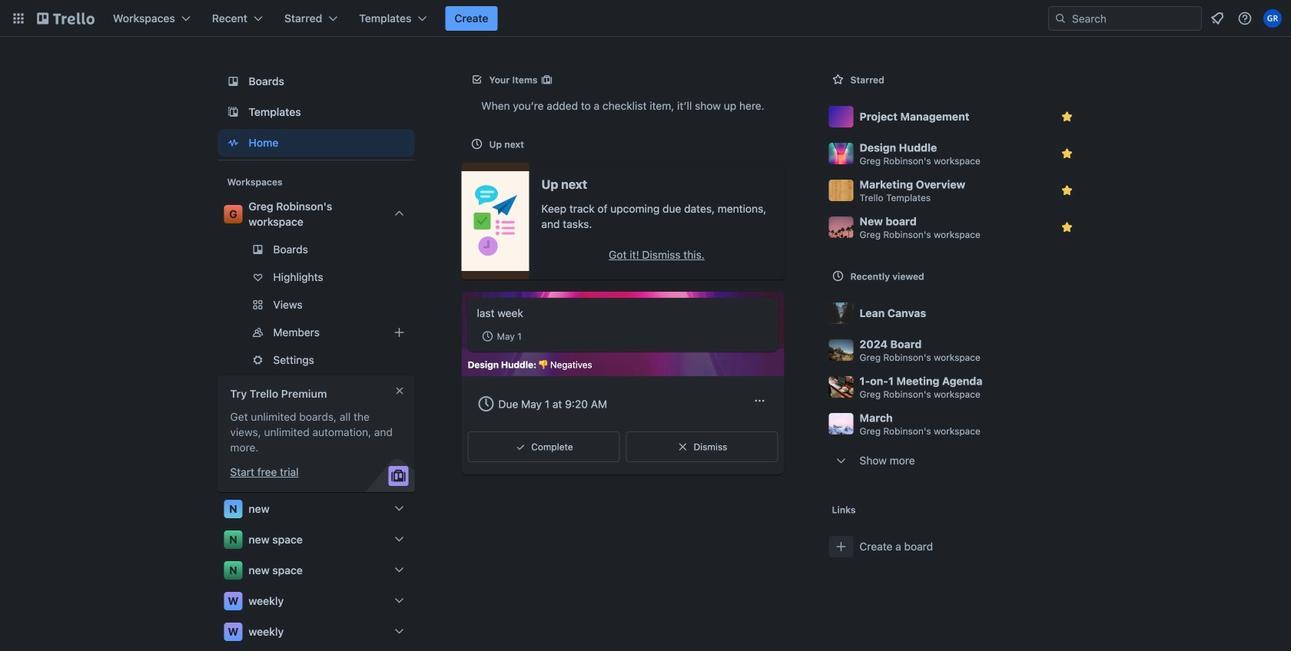 Task type: vqa. For each thing, say whether or not it's contained in the screenshot.
Reply in the left of the page
no



Task type: locate. For each thing, give the bounding box(es) containing it.
home image
[[224, 134, 242, 152]]

back to home image
[[37, 6, 95, 31]]

click to unstar new board. it will be removed from your starred list. image
[[1060, 220, 1075, 235]]

click to unstar project management. it will be removed from your starred list. image
[[1060, 109, 1075, 125]]

click to unstar design huddle. it will be removed from your starred list. image
[[1060, 146, 1075, 161]]

search image
[[1055, 12, 1067, 25]]

add image
[[390, 324, 409, 342]]

board image
[[224, 72, 242, 91]]

open information menu image
[[1237, 11, 1253, 26]]

click to unstar marketing overview. it will be removed from your starred list. image
[[1060, 183, 1075, 198]]

greg robinson (gregrobinson96) image
[[1264, 9, 1282, 28]]

template board image
[[224, 103, 242, 121]]

Search field
[[1067, 8, 1201, 29]]



Task type: describe. For each thing, give the bounding box(es) containing it.
0 notifications image
[[1208, 9, 1227, 28]]

primary element
[[0, 0, 1291, 37]]



